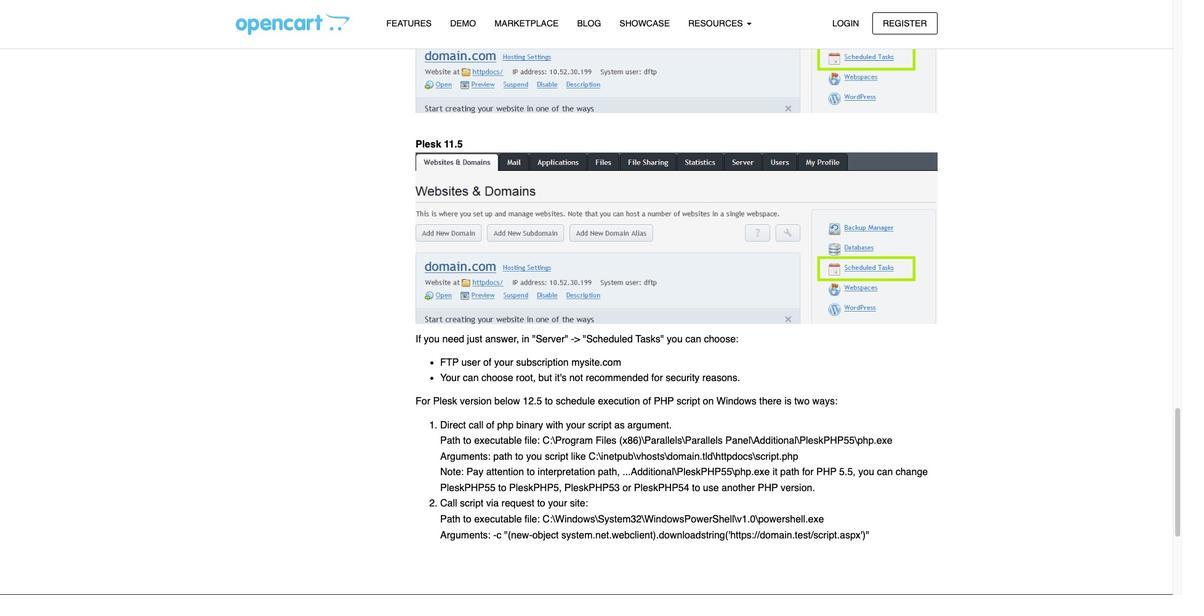 Task type: vqa. For each thing, say whether or not it's contained in the screenshot.
11.5
yes



Task type: locate. For each thing, give the bounding box(es) containing it.
1 vertical spatial plesk
[[433, 397, 457, 408]]

1 horizontal spatial for
[[802, 467, 814, 479]]

for
[[416, 397, 430, 408]]

0 vertical spatial executable
[[474, 436, 522, 447]]

demo
[[450, 18, 476, 28]]

you
[[424, 334, 440, 345], [667, 334, 683, 345], [526, 452, 542, 463], [858, 467, 874, 479]]

script left on
[[677, 397, 700, 408]]

path right it on the bottom of the page
[[780, 467, 799, 479]]

0 horizontal spatial can
[[463, 373, 479, 384]]

-
[[571, 334, 574, 345], [493, 531, 497, 542]]

of right user
[[483, 358, 491, 369]]

use
[[703, 483, 719, 494]]

"server"
[[532, 334, 568, 345]]

1 horizontal spatial php
[[758, 483, 778, 494]]

path
[[493, 452, 512, 463], [780, 467, 799, 479]]

2 vertical spatial of
[[486, 420, 494, 431]]

there
[[759, 397, 782, 408]]

pay
[[466, 467, 483, 479]]

1 vertical spatial executable
[[474, 515, 522, 526]]

of
[[483, 358, 491, 369], [643, 397, 651, 408], [486, 420, 494, 431]]

root,
[[516, 373, 536, 384]]

login
[[832, 18, 859, 28]]

pleskphp53
[[564, 483, 620, 494]]

path down direct
[[440, 436, 460, 447]]

to down pleskphp5,
[[537, 499, 545, 510]]

below
[[494, 397, 520, 408]]

for
[[651, 373, 663, 384], [802, 467, 814, 479]]

mysite.com
[[571, 358, 621, 369]]

executable up c
[[474, 515, 522, 526]]

your up choose
[[494, 358, 513, 369]]

register
[[883, 18, 927, 28]]

2 path from the top
[[440, 515, 460, 526]]

0 horizontal spatial for
[[651, 373, 663, 384]]

with
[[546, 420, 563, 431]]

request
[[502, 499, 534, 510]]

php up argument.
[[654, 397, 674, 408]]

arguments:
[[440, 452, 491, 463], [440, 531, 491, 542]]

plesk left 11.5
[[416, 139, 441, 150]]

...additional\pleskphp55\php.exe
[[623, 467, 770, 479]]

0 vertical spatial can
[[685, 334, 701, 345]]

- left "(new-
[[493, 531, 497, 542]]

1 vertical spatial can
[[463, 373, 479, 384]]

to down attention
[[498, 483, 506, 494]]

0 vertical spatial file:
[[525, 436, 540, 447]]

security
[[666, 373, 700, 384]]

1 vertical spatial -
[[493, 531, 497, 542]]

system.net.webclient).downloadstring('https://domain.test/script.aspx')"
[[561, 531, 869, 542]]

of up argument.
[[643, 397, 651, 408]]

extension cron jobs image
[[416, 0, 937, 114], [416, 153, 937, 325]]

call
[[469, 420, 483, 431]]

to up attention
[[515, 452, 523, 463]]

0 vertical spatial of
[[483, 358, 491, 369]]

reasons.
[[702, 373, 740, 384]]

arguments: left c
[[440, 531, 491, 542]]

1 arguments: from the top
[[440, 452, 491, 463]]

1 vertical spatial path
[[440, 515, 460, 526]]

can left change
[[877, 467, 893, 479]]

for inside ftp user of your subscription mysite.com your can choose root, but it's not recommended for security reasons.
[[651, 373, 663, 384]]

2 file: from the top
[[525, 515, 540, 526]]

windows
[[717, 397, 757, 408]]

- inside direct call of php binary with your script as argument. path to executable file: c:\program files (x86)\parallels\parallels panel\additional\pleskphp55\php.exe arguments: path to you script like c:\inetpub\vhosts\domain.tld\httpdocs\script.php note: pay attention to interpretation path, ...additional\pleskphp55\php.exe it path for php 5.5, you can change pleskphp55 to pleskphp5, pleskphp53 or pleskphp54 to use another php version. call script via request to your site: path to executable file: c:\windows\system32\windowspowershell\v1.0\powershell.exe arguments: -c "(new-object system.net.webclient).downloadstring('https://domain.test/script.aspx')"
[[493, 531, 497, 542]]

blog link
[[568, 13, 610, 35]]

your up c:\program
[[566, 420, 585, 431]]

can left choose:
[[685, 334, 701, 345]]

1 vertical spatial arguments:
[[440, 531, 491, 542]]

of right call
[[486, 420, 494, 431]]

version.
[[781, 483, 815, 494]]

opencart - open source shopping cart solution image
[[235, 13, 349, 35]]

schedule
[[556, 397, 595, 408]]

can inside direct call of php binary with your script as argument. path to executable file: c:\program files (x86)\parallels\parallels panel\additional\pleskphp55\php.exe arguments: path to you script like c:\inetpub\vhosts\domain.tld\httpdocs\script.php note: pay attention to interpretation path, ...additional\pleskphp55\php.exe it path for php 5.5, you can change pleskphp55 to pleskphp5, pleskphp53 or pleskphp54 to use another php version. call script via request to your site: path to executable file: c:\windows\system32\windowspowershell\v1.0\powershell.exe arguments: -c "(new-object system.net.webclient).downloadstring('https://domain.test/script.aspx')"
[[877, 467, 893, 479]]

for left security
[[651, 373, 663, 384]]

1 horizontal spatial path
[[780, 467, 799, 479]]

site:
[[570, 499, 588, 510]]

features
[[386, 18, 432, 28]]

execution
[[598, 397, 640, 408]]

user
[[461, 358, 481, 369]]

ways:
[[812, 397, 838, 408]]

to left use
[[692, 483, 700, 494]]

to right 12.5
[[545, 397, 553, 408]]

can down user
[[463, 373, 479, 384]]

two
[[794, 397, 810, 408]]

0 vertical spatial -
[[571, 334, 574, 345]]

can
[[685, 334, 701, 345], [463, 373, 479, 384], [877, 467, 893, 479]]

files
[[596, 436, 617, 447]]

"scheduled
[[583, 334, 633, 345]]

plesk right for
[[433, 397, 457, 408]]

0 vertical spatial php
[[654, 397, 674, 408]]

of inside direct call of php binary with your script as argument. path to executable file: c:\program files (x86)\parallels\parallels panel\additional\pleskphp55\php.exe arguments: path to you script like c:\inetpub\vhosts\domain.tld\httpdocs\script.php note: pay attention to interpretation path, ...additional\pleskphp55\php.exe it path for php 5.5, you can change pleskphp55 to pleskphp5, pleskphp53 or pleskphp54 to use another php version. call script via request to your site: path to executable file: c:\windows\system32\windowspowershell\v1.0\powershell.exe arguments: -c "(new-object system.net.webclient).downloadstring('https://domain.test/script.aspx')"
[[486, 420, 494, 431]]

interpretation
[[538, 467, 595, 479]]

is
[[784, 397, 792, 408]]

of for as
[[486, 420, 494, 431]]

path up attention
[[493, 452, 512, 463]]

for up version.
[[802, 467, 814, 479]]

of inside ftp user of your subscription mysite.com your can choose root, but it's not recommended for security reasons.
[[483, 358, 491, 369]]

file:
[[525, 436, 540, 447], [525, 515, 540, 526]]

2 horizontal spatial can
[[877, 467, 893, 479]]

2 vertical spatial can
[[877, 467, 893, 479]]

executable
[[474, 436, 522, 447], [474, 515, 522, 526]]

(x86)\parallels\parallels
[[619, 436, 723, 447]]

executable down "php"
[[474, 436, 522, 447]]

showcase
[[620, 18, 670, 28]]

script
[[677, 397, 700, 408], [588, 420, 612, 431], [545, 452, 568, 463], [460, 499, 483, 510]]

you right tasks"
[[667, 334, 683, 345]]

1 horizontal spatial -
[[571, 334, 574, 345]]

2 vertical spatial your
[[548, 499, 567, 510]]

0 vertical spatial path
[[440, 436, 460, 447]]

file: up object
[[525, 515, 540, 526]]

you right '5.5,' on the bottom right of the page
[[858, 467, 874, 479]]

1 vertical spatial path
[[780, 467, 799, 479]]

0 vertical spatial path
[[493, 452, 512, 463]]

to up pleskphp5,
[[527, 467, 535, 479]]

0 horizontal spatial -
[[493, 531, 497, 542]]

2 vertical spatial php
[[758, 483, 778, 494]]

5.5,
[[839, 467, 856, 479]]

php left '5.5,' on the bottom right of the page
[[816, 467, 837, 479]]

c:\inetpub\vhosts\domain.tld\httpdocs\script.php
[[589, 452, 798, 463]]

arguments: up pay
[[440, 452, 491, 463]]

to
[[545, 397, 553, 408], [463, 436, 471, 447], [515, 452, 523, 463], [527, 467, 535, 479], [498, 483, 506, 494], [692, 483, 700, 494], [537, 499, 545, 510], [463, 515, 471, 526]]

0 vertical spatial your
[[494, 358, 513, 369]]

panel\additional\pleskphp55\php.exe
[[725, 436, 892, 447]]

binary
[[516, 420, 543, 431]]

file: down binary
[[525, 436, 540, 447]]

your
[[494, 358, 513, 369], [566, 420, 585, 431], [548, 499, 567, 510]]

1 vertical spatial file:
[[525, 515, 540, 526]]

your left site:
[[548, 499, 567, 510]]

plesk
[[416, 139, 441, 150], [433, 397, 457, 408]]

c:\windows\system32\windowspowershell\v1.0\powershell.exe
[[543, 515, 824, 526]]

note:
[[440, 467, 464, 479]]

object
[[532, 531, 559, 542]]

path down call
[[440, 515, 460, 526]]

1 horizontal spatial can
[[685, 334, 701, 345]]

1 vertical spatial extension cron jobs image
[[416, 153, 937, 325]]

demo link
[[441, 13, 485, 35]]

change
[[896, 467, 928, 479]]

php down it on the bottom of the page
[[758, 483, 778, 494]]

0 horizontal spatial php
[[654, 397, 674, 408]]

0 vertical spatial arguments:
[[440, 452, 491, 463]]

0 vertical spatial for
[[651, 373, 663, 384]]

c:\program
[[543, 436, 593, 447]]

0 vertical spatial extension cron jobs image
[[416, 0, 937, 114]]

- right ""server""
[[571, 334, 574, 345]]

path
[[440, 436, 460, 447], [440, 515, 460, 526]]

php
[[654, 397, 674, 408], [816, 467, 837, 479], [758, 483, 778, 494]]

showcase link
[[610, 13, 679, 35]]

1 vertical spatial php
[[816, 467, 837, 479]]

another
[[722, 483, 755, 494]]

"(new-
[[504, 531, 532, 542]]

1 vertical spatial for
[[802, 467, 814, 479]]



Task type: describe. For each thing, give the bounding box(es) containing it.
but
[[538, 373, 552, 384]]

script up interpretation
[[545, 452, 568, 463]]

it
[[773, 467, 778, 479]]

call
[[440, 499, 457, 510]]

register link
[[872, 12, 937, 34]]

like
[[571, 452, 586, 463]]

as
[[614, 420, 625, 431]]

recommended
[[586, 373, 649, 384]]

php
[[497, 420, 514, 431]]

choose
[[481, 373, 513, 384]]

pleskphp54
[[634, 483, 689, 494]]

it's
[[555, 373, 567, 384]]

choose:
[[704, 334, 739, 345]]

features link
[[377, 13, 441, 35]]

path,
[[598, 467, 620, 479]]

ftp user of your subscription mysite.com your can choose root, but it's not recommended for security reasons.
[[440, 358, 740, 384]]

if
[[416, 334, 421, 345]]

version
[[460, 397, 492, 408]]

pleskphp55
[[440, 483, 496, 494]]

via
[[486, 499, 499, 510]]

direct
[[440, 420, 466, 431]]

login link
[[822, 12, 870, 34]]

need
[[442, 334, 464, 345]]

1 executable from the top
[[474, 436, 522, 447]]

1 path from the top
[[440, 436, 460, 447]]

12.5
[[523, 397, 542, 408]]

on
[[703, 397, 714, 408]]

1 extension cron jobs image from the top
[[416, 0, 937, 114]]

ftp
[[440, 358, 459, 369]]

2 executable from the top
[[474, 515, 522, 526]]

resources link
[[679, 13, 761, 35]]

>
[[574, 334, 580, 345]]

of for choose
[[483, 358, 491, 369]]

your inside ftp user of your subscription mysite.com your can choose root, but it's not recommended for security reasons.
[[494, 358, 513, 369]]

plesk 11.5
[[416, 139, 463, 150]]

not
[[569, 373, 583, 384]]

for inside direct call of php binary with your script as argument. path to executable file: c:\program files (x86)\parallels\parallels panel\additional\pleskphp55\php.exe arguments: path to you script like c:\inetpub\vhosts\domain.tld\httpdocs\script.php note: pay attention to interpretation path, ...additional\pleskphp55\php.exe it path for php 5.5, you can change pleskphp55 to pleskphp5, pleskphp53 or pleskphp54 to use another php version. call script via request to your site: path to executable file: c:\windows\system32\windowspowershell\v1.0\powershell.exe arguments: -c "(new-object system.net.webclient).downloadstring('https://domain.test/script.aspx')"
[[802, 467, 814, 479]]

2 horizontal spatial php
[[816, 467, 837, 479]]

just
[[467, 334, 482, 345]]

answer,
[[485, 334, 519, 345]]

subscription
[[516, 358, 569, 369]]

to down the pleskphp55
[[463, 515, 471, 526]]

your
[[440, 373, 460, 384]]

script down the pleskphp55
[[460, 499, 483, 510]]

1 vertical spatial your
[[566, 420, 585, 431]]

can inside ftp user of your subscription mysite.com your can choose root, but it's not recommended for security reasons.
[[463, 373, 479, 384]]

you up pleskphp5,
[[526, 452, 542, 463]]

for plesk version below 12.5 to schedule execution of php script on windows there is two ways:
[[416, 397, 838, 408]]

resources
[[688, 18, 745, 28]]

11.5
[[444, 139, 463, 150]]

script up files
[[588, 420, 612, 431]]

if you need just answer, in "server" -> "scheduled tasks" you can choose:
[[416, 334, 739, 345]]

to down call
[[463, 436, 471, 447]]

tasks"
[[635, 334, 664, 345]]

0 horizontal spatial path
[[493, 452, 512, 463]]

1 vertical spatial of
[[643, 397, 651, 408]]

attention
[[486, 467, 524, 479]]

blog
[[577, 18, 601, 28]]

1 file: from the top
[[525, 436, 540, 447]]

you right if
[[424, 334, 440, 345]]

in
[[522, 334, 529, 345]]

direct call of php binary with your script as argument. path to executable file: c:\program files (x86)\parallels\parallels panel\additional\pleskphp55\php.exe arguments: path to you script like c:\inetpub\vhosts\domain.tld\httpdocs\script.php note: pay attention to interpretation path, ...additional\pleskphp55\php.exe it path for php 5.5, you can change pleskphp55 to pleskphp5, pleskphp53 or pleskphp54 to use another php version. call script via request to your site: path to executable file: c:\windows\system32\windowspowershell\v1.0\powershell.exe arguments: -c "(new-object system.net.webclient).downloadstring('https://domain.test/script.aspx')"
[[440, 420, 928, 542]]

c
[[497, 531, 502, 542]]

argument.
[[627, 420, 672, 431]]

0 vertical spatial plesk
[[416, 139, 441, 150]]

pleskphp5,
[[509, 483, 562, 494]]

or
[[623, 483, 631, 494]]

2 extension cron jobs image from the top
[[416, 153, 937, 325]]

2 arguments: from the top
[[440, 531, 491, 542]]

marketplace link
[[485, 13, 568, 35]]

marketplace
[[494, 18, 559, 28]]



